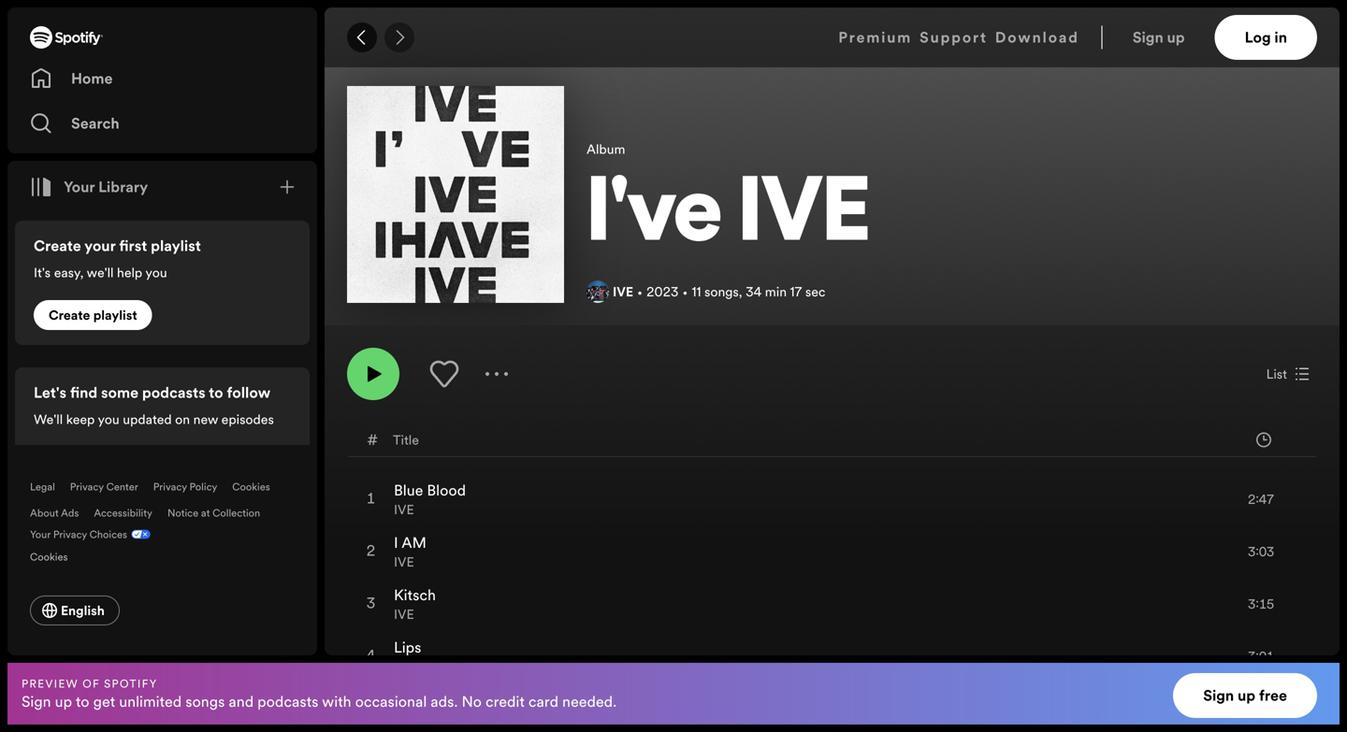 Task type: describe. For each thing, give the bounding box(es) containing it.
1 horizontal spatial songs
[[704, 283, 739, 301]]

your for your privacy choices
[[30, 528, 51, 542]]

log in button
[[1215, 15, 1317, 60]]

privacy center
[[70, 480, 138, 494]]

with
[[322, 692, 351, 712]]

new
[[193, 411, 218, 428]]

am
[[402, 533, 426, 553]]

lips
[[394, 638, 421, 658]]

support button
[[920, 15, 988, 60]]

easy,
[[54, 264, 84, 282]]

title
[[393, 431, 419, 449]]

podcasts inside preview of spotify sign up to get unlimited songs and podcasts with occasional ads. no credit card needed.
[[257, 692, 319, 712]]

i've ive
[[587, 173, 871, 262]]

go forward image
[[392, 30, 407, 45]]

let's
[[34, 383, 66, 403]]

updated
[[123, 411, 172, 428]]

ive link right ive image
[[613, 283, 633, 301]]

blue blood ive
[[394, 480, 466, 519]]

playlist inside button
[[93, 306, 137, 324]]

up for sign up free
[[1238, 686, 1256, 706]]

top bar and user menu element
[[325, 7, 1340, 67]]

up inside preview of spotify sign up to get unlimited songs and podcasts with occasional ads. no credit card needed.
[[55, 692, 72, 712]]

spotify
[[104, 676, 158, 692]]

create your first playlist it's easy, we'll help you
[[34, 236, 201, 282]]

we'll
[[34, 411, 63, 428]]

min
[[765, 283, 787, 301]]

privacy down the ads
[[53, 528, 87, 542]]

lips link
[[394, 638, 421, 658]]

2:47 cell
[[1205, 474, 1300, 525]]

your library
[[64, 177, 148, 197]]

sign up free button
[[1173, 674, 1317, 718]]

create playlist button
[[34, 300, 152, 330]]

sign for sign up free
[[1203, 686, 1234, 706]]

let's find some podcasts to follow we'll keep you updated on new episodes
[[34, 383, 274, 428]]

keep
[[66, 411, 95, 428]]

accessibility link
[[94, 506, 152, 520]]

0 vertical spatial cookies
[[232, 480, 270, 494]]

sign up free
[[1203, 686, 1287, 706]]

podcasts inside let's find some podcasts to follow we'll keep you updated on new episodes
[[142, 383, 205, 403]]

notice at collection
[[167, 506, 260, 520]]

privacy center link
[[70, 480, 138, 494]]

about
[[30, 506, 59, 520]]

ive up 17 at top
[[738, 173, 871, 262]]

your for your library
[[64, 177, 95, 197]]

duration image
[[1256, 433, 1271, 448]]

2023
[[647, 283, 679, 301]]

download
[[995, 27, 1079, 48]]

english
[[61, 602, 105, 620]]

to inside let's find some podcasts to follow we'll keep you updated on new episodes
[[209, 383, 223, 403]]

duration element
[[1256, 433, 1271, 448]]

free
[[1259, 686, 1287, 706]]

17
[[790, 283, 802, 301]]

premium support download
[[838, 27, 1079, 48]]

ads.
[[431, 692, 458, 712]]

ive inside blue blood ive
[[394, 501, 414, 519]]

List button
[[1259, 359, 1317, 389]]

sec
[[805, 283, 826, 301]]

blue
[[394, 480, 423, 501]]

collection
[[213, 506, 260, 520]]

california consumer privacy act (ccpa) opt-out icon image
[[127, 528, 151, 545]]

find
[[70, 383, 97, 403]]

3:01
[[1248, 648, 1274, 666]]

unlimited
[[119, 692, 182, 712]]

get
[[93, 692, 115, 712]]

up for sign up
[[1167, 27, 1185, 48]]

we'll
[[87, 264, 114, 282]]

episodes
[[221, 411, 274, 428]]

main element
[[7, 7, 317, 656]]

search link
[[30, 105, 295, 142]]

list
[[1266, 365, 1287, 383]]

preview of spotify sign up to get unlimited songs and podcasts with occasional ads. no credit card needed.
[[22, 676, 617, 712]]

# row
[[348, 424, 1316, 457]]

i've ive grid
[[326, 423, 1339, 733]]

log in
[[1245, 27, 1287, 48]]

preview
[[22, 676, 79, 692]]

create for your
[[34, 236, 81, 256]]

sign up
[[1133, 27, 1185, 48]]

no
[[462, 692, 482, 712]]

credit
[[485, 692, 525, 712]]

spotify image
[[30, 26, 103, 49]]

about ads
[[30, 506, 79, 520]]

premium button
[[838, 15, 912, 60]]



Task type: vqa. For each thing, say whether or not it's contained in the screenshot.
the Go forward "icon"
yes



Task type: locate. For each thing, give the bounding box(es) containing it.
help
[[117, 264, 142, 282]]

download button
[[995, 15, 1079, 60]]

1 vertical spatial create
[[49, 306, 90, 324]]

create
[[34, 236, 81, 256], [49, 306, 90, 324]]

0 vertical spatial playlist
[[151, 236, 201, 256]]

cookies down your privacy choices
[[30, 550, 68, 564]]

ive link for kitsch
[[394, 606, 414, 624]]

1 horizontal spatial up
[[1167, 27, 1185, 48]]

playlist down help at the left top of page
[[93, 306, 137, 324]]

library
[[98, 177, 148, 197]]

legal
[[30, 480, 55, 494]]

on
[[175, 411, 190, 428]]

cookies link up collection
[[232, 480, 270, 494]]

your
[[84, 236, 116, 256]]

ive link up kitsch link
[[394, 553, 414, 571]]

notice
[[167, 506, 198, 520]]

follow
[[227, 383, 270, 403]]

create playlist
[[49, 306, 137, 324]]

card
[[528, 692, 559, 712]]

2 horizontal spatial up
[[1238, 686, 1256, 706]]

kitsch ive
[[394, 585, 436, 624]]

up left 'of'
[[55, 692, 72, 712]]

1 vertical spatial playlist
[[93, 306, 137, 324]]

i
[[394, 533, 398, 553]]

center
[[106, 480, 138, 494]]

ive inside i am ive
[[394, 553, 414, 571]]

log
[[1245, 27, 1271, 48]]

i am ive
[[394, 533, 426, 571]]

you inside create your first playlist it's easy, we'll help you
[[145, 264, 167, 282]]

2 horizontal spatial sign
[[1203, 686, 1234, 706]]

go back image
[[355, 30, 370, 45]]

ive link up lips at the left of page
[[394, 606, 414, 624]]

playlist inside create your first playlist it's easy, we'll help you
[[151, 236, 201, 256]]

of
[[82, 676, 100, 692]]

0 horizontal spatial to
[[76, 692, 89, 712]]

ive link for i am
[[394, 553, 414, 571]]

and
[[229, 692, 254, 712]]

create for playlist
[[49, 306, 90, 324]]

ive up kitsch link
[[394, 553, 414, 571]]

english button
[[30, 596, 120, 626]]

1 horizontal spatial to
[[209, 383, 223, 403]]

#
[[367, 430, 378, 450]]

3:15
[[1248, 595, 1274, 613]]

1 horizontal spatial your
[[64, 177, 95, 197]]

policy
[[189, 480, 217, 494]]

1 horizontal spatial cookies link
[[232, 480, 270, 494]]

support
[[920, 27, 988, 48]]

cookies up collection
[[232, 480, 270, 494]]

0 horizontal spatial cookies link
[[30, 545, 83, 566]]

album
[[587, 140, 625, 158]]

to left get at the bottom left of the page
[[76, 692, 89, 712]]

privacy up the ads
[[70, 480, 104, 494]]

1 horizontal spatial you
[[145, 264, 167, 282]]

1 horizontal spatial cookies
[[232, 480, 270, 494]]

sign inside 'button'
[[1133, 27, 1164, 48]]

at
[[201, 506, 210, 520]]

kitsch
[[394, 585, 436, 606]]

blue blood link
[[394, 480, 466, 501]]

home link
[[30, 60, 295, 97]]

1 vertical spatial cookies link
[[30, 545, 83, 566]]

some
[[101, 383, 139, 403]]

# column header
[[367, 424, 378, 457]]

legal link
[[30, 480, 55, 494]]

your privacy choices
[[30, 528, 127, 542]]

up inside 'button'
[[1167, 27, 1185, 48]]

you right keep
[[98, 411, 120, 428]]

songs left and
[[185, 692, 225, 712]]

playlist
[[151, 236, 201, 256], [93, 306, 137, 324]]

cookies
[[232, 480, 270, 494], [30, 550, 68, 564]]

privacy policy
[[153, 480, 217, 494]]

notice at collection link
[[167, 506, 260, 520]]

your privacy choices button
[[30, 528, 127, 542]]

privacy for privacy policy
[[153, 480, 187, 494]]

ive up i am link
[[394, 501, 414, 519]]

playlist right first
[[151, 236, 201, 256]]

create inside create your first playlist it's easy, we'll help you
[[34, 236, 81, 256]]

0 horizontal spatial sign
[[22, 692, 51, 712]]

ive up lips at the left of page
[[394, 606, 414, 624]]

premium
[[838, 27, 912, 48]]

3:01 cell
[[1205, 631, 1300, 682]]

your
[[64, 177, 95, 197], [30, 528, 51, 542]]

0 vertical spatial to
[[209, 383, 223, 403]]

home
[[71, 68, 113, 89]]

kitsch link
[[394, 585, 436, 606]]

ive inside kitsch ive
[[394, 606, 414, 624]]

needed.
[[562, 692, 617, 712]]

create down easy,
[[49, 306, 90, 324]]

your library button
[[22, 168, 155, 206]]

0 horizontal spatial playlist
[[93, 306, 137, 324]]

0 vertical spatial cookies link
[[232, 480, 270, 494]]

0 vertical spatial create
[[34, 236, 81, 256]]

accessibility
[[94, 506, 152, 520]]

i've ive image
[[347, 86, 564, 303]]

privacy
[[70, 480, 104, 494], [153, 480, 187, 494], [53, 528, 87, 542]]

0 horizontal spatial podcasts
[[142, 383, 205, 403]]

to up the new
[[209, 383, 223, 403]]

sign inside button
[[1203, 686, 1234, 706]]

11 songs , 34 min 17 sec
[[692, 283, 826, 301]]

ive image
[[587, 281, 609, 303]]

you right help at the left top of page
[[145, 264, 167, 282]]

1 vertical spatial to
[[76, 692, 89, 712]]

34
[[746, 283, 762, 301]]

privacy for privacy center
[[70, 480, 104, 494]]

sign
[[1133, 27, 1164, 48], [1203, 686, 1234, 706], [22, 692, 51, 712]]

1 vertical spatial your
[[30, 528, 51, 542]]

it's
[[34, 264, 51, 282]]

to
[[209, 383, 223, 403], [76, 692, 89, 712]]

you
[[145, 264, 167, 282], [98, 411, 120, 428]]

podcasts right and
[[257, 692, 319, 712]]

1 horizontal spatial podcasts
[[257, 692, 319, 712]]

occasional
[[355, 692, 427, 712]]

up left log
[[1167, 27, 1185, 48]]

0 horizontal spatial cookies
[[30, 550, 68, 564]]

privacy up notice
[[153, 480, 187, 494]]

1 horizontal spatial sign
[[1133, 27, 1164, 48]]

ive link
[[613, 283, 633, 301], [394, 501, 414, 519], [394, 553, 414, 571], [394, 606, 414, 624]]

to inside preview of spotify sign up to get unlimited songs and podcasts with occasional ads. no credit card needed.
[[76, 692, 89, 712]]

cookies link
[[232, 480, 270, 494], [30, 545, 83, 566]]

ive right ive image
[[613, 283, 633, 301]]

0 horizontal spatial up
[[55, 692, 72, 712]]

your down the about
[[30, 528, 51, 542]]

blood
[[427, 480, 466, 501]]

cookies link down your privacy choices button at the bottom left of page
[[30, 545, 83, 566]]

choices
[[89, 528, 127, 542]]

sign for sign up
[[1133, 27, 1164, 48]]

songs
[[704, 283, 739, 301], [185, 692, 225, 712]]

sign inside preview of spotify sign up to get unlimited songs and podcasts with occasional ads. no credit card needed.
[[22, 692, 51, 712]]

you inside let's find some podcasts to follow we'll keep you updated on new episodes
[[98, 411, 120, 428]]

i've
[[587, 173, 722, 262]]

i am link
[[394, 533, 426, 553]]

0 vertical spatial songs
[[704, 283, 739, 301]]

0 vertical spatial your
[[64, 177, 95, 197]]

create up easy,
[[34, 236, 81, 256]]

1 vertical spatial podcasts
[[257, 692, 319, 712]]

your left library
[[64, 177, 95, 197]]

0 horizontal spatial songs
[[185, 692, 225, 712]]

first
[[119, 236, 147, 256]]

your inside button
[[64, 177, 95, 197]]

0 vertical spatial you
[[145, 264, 167, 282]]

up left "free"
[[1238, 686, 1256, 706]]

up inside button
[[1238, 686, 1256, 706]]

podcasts up on
[[142, 383, 205, 403]]

songs right 11
[[704, 283, 739, 301]]

ive link up i am link
[[394, 501, 414, 519]]

,
[[739, 283, 742, 301]]

about ads link
[[30, 506, 79, 520]]

you for first
[[145, 264, 167, 282]]

1 vertical spatial songs
[[185, 692, 225, 712]]

1 vertical spatial you
[[98, 411, 120, 428]]

2:47
[[1248, 491, 1274, 508]]

1 vertical spatial cookies
[[30, 550, 68, 564]]

sign up button
[[1125, 15, 1215, 60]]

1 horizontal spatial playlist
[[151, 236, 201, 256]]

in
[[1275, 27, 1287, 48]]

privacy policy link
[[153, 480, 217, 494]]

create inside button
[[49, 306, 90, 324]]

0 vertical spatial podcasts
[[142, 383, 205, 403]]

0 horizontal spatial you
[[98, 411, 120, 428]]

search
[[71, 113, 119, 134]]

ive link for blue blood
[[394, 501, 414, 519]]

songs inside preview of spotify sign up to get unlimited songs and podcasts with occasional ads. no credit card needed.
[[185, 692, 225, 712]]

11
[[692, 283, 701, 301]]

you for some
[[98, 411, 120, 428]]

0 horizontal spatial your
[[30, 528, 51, 542]]

up
[[1167, 27, 1185, 48], [1238, 686, 1256, 706], [55, 692, 72, 712]]



